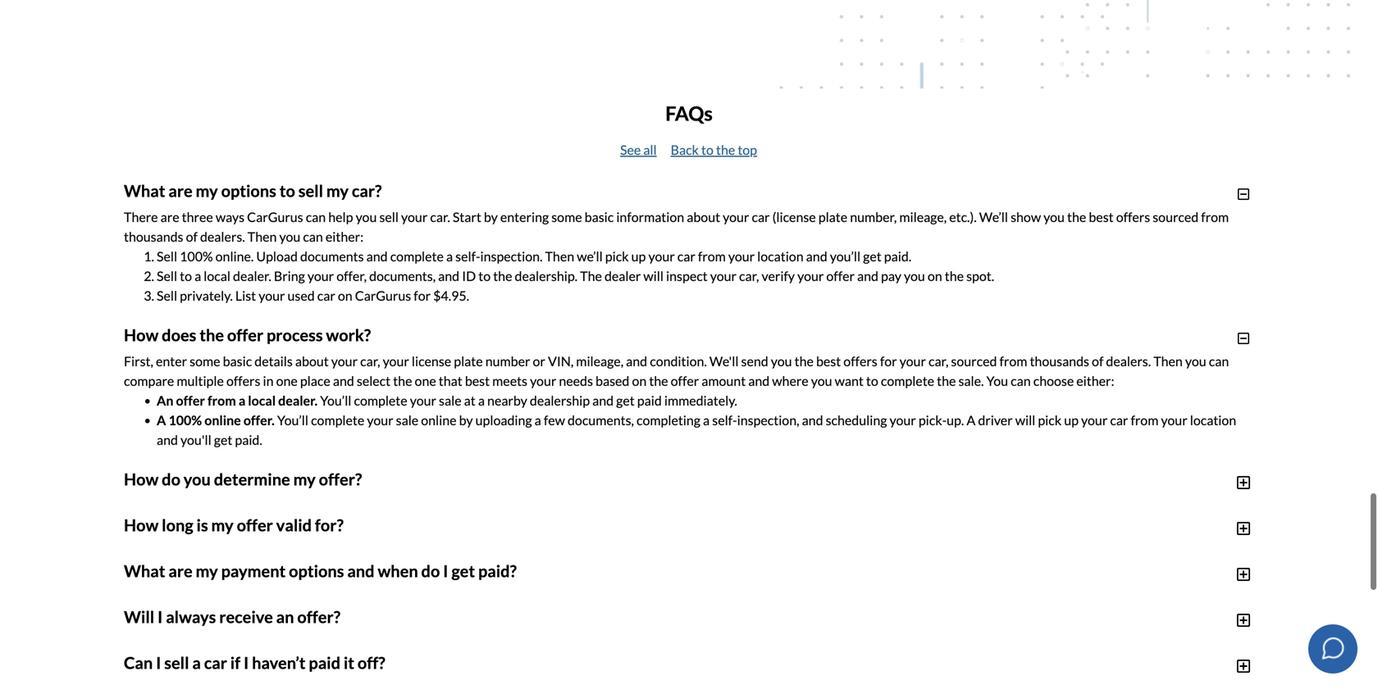 Task type: describe. For each thing, give the bounding box(es) containing it.
you'll inside "you'll complete your sale online by uploading a few documents, completing a self-inspection, and scheduling your pick-up. a driver will pick up your car from your location and you'll get paid."
[[181, 432, 211, 448]]

business
[[1074, 609, 1123, 625]]

2 horizontal spatial sell
[[379, 209, 399, 225]]

the up be
[[543, 609, 562, 625]]

how for how do you determine my offer?
[[124, 470, 159, 490]]

my up help
[[326, 181, 349, 201]]

on right pay
[[928, 268, 942, 284]]

car?
[[352, 181, 382, 201]]

to up privately.
[[180, 268, 192, 284]]

0 horizontal spatial receive
[[219, 608, 273, 628]]

offer, inside what are my options to sell my car? there are three ways cargurus can help you sell your car. start by entering some basic information about your car (license plate number, mileage, etc.). we'll show you the best offers sourced from thousands of dealers. then you can either: sell 100% online. upload documents and complete a self-inspection. then we'll pick up your car from your location and you'll get paid. sell to a local dealer. bring your offer, documents, and id to the dealership. the dealer will inspect your car, verify your offer and pay you on the spot. sell privately. list your used car on cargurus for $4.95.
[[337, 268, 367, 284]]

we'll
[[710, 353, 739, 369]]

sourced inside first, enter some basic details about your car, your license plate number or vin, mileage, and condition. we'll send you the best offers for your car, sourced from thousands of dealers. then you can compare multiple offers in one place and select the one that best meets your needs based on the offer amount and where you want to complete the sale. you can choose either:
[[951, 353, 997, 369]]

valid
[[276, 516, 312, 536]]

condition.
[[650, 353, 707, 369]]

self- inside "you'll complete your sale online by uploading a few documents, completing a self-inspection, and scheduling your pick-up. a driver will pick up your car from your location and you'll get paid."
[[712, 413, 737, 429]]

offer? for how do you determine my offer?
[[319, 470, 362, 490]]

0 horizontal spatial then
[[248, 229, 277, 245]]

number,
[[850, 209, 897, 225]]

falls
[[184, 662, 208, 678]]

unable
[[432, 662, 471, 678]]

offer inside first, enter some basic details about your car, your license plate number or vin, mileage, and condition. we'll send you the best offers for your car, sourced from thousands of dealers. then you can compare multiple offers in one place and select the one that best meets your needs based on the offer amount and where you want to complete the sale. you can choose either:
[[671, 373, 699, 389]]

days.
[[1126, 609, 1155, 625]]

hours
[[456, 629, 488, 645]]

we'll
[[577, 248, 603, 264]]

categories
[[307, 662, 367, 678]]

id
[[462, 268, 476, 284]]

you'll complete your sale online by uploading a few documents, completing a self-inspection, and scheduling your pick-up. a driver will pick up your car from your location and you'll get paid.
[[157, 413, 1237, 448]]

1 horizontal spatial of
[[259, 662, 271, 678]]

limits
[[985, 629, 1016, 645]]

few inside "you'll complete your sale online by uploading a few documents, completing a self-inspection, and scheduling your pick-up. a driver will pick up your car from your location and you'll get paid."
[[544, 413, 565, 429]]

uploading
[[476, 413, 532, 429]]

i right will on the bottom
[[158, 608, 163, 628]]

paid?
[[478, 562, 517, 582]]

the right 'does'
[[200, 326, 224, 345]]

dealer
[[605, 268, 641, 284]]

you're
[[393, 662, 430, 678]]

and left you're
[[370, 662, 391, 678]]

inspection.
[[480, 248, 543, 264]]

plate inside first, enter some basic details about your car, your license plate number or vin, mileage, and condition. we'll send you the best offers for your car, sourced from thousands of dealers. then you can compare multiple offers in one place and select the one that best meets your needs based on the offer amount and where you want to complete the sale. you can choose either:
[[454, 353, 483, 369]]

i right can
[[156, 654, 161, 673]]

online.
[[215, 248, 254, 264]]

list
[[628, 662, 646, 678]]

1 vertical spatial then
[[545, 248, 574, 264]]

and up '$4.95.'
[[438, 268, 460, 284]]

and down send
[[748, 373, 770, 389]]

how long is my offer valid for?
[[124, 516, 344, 536]]

when
[[378, 562, 418, 582]]

offers inside what are my options to sell my car? there are three ways cargurus can help you sell your car. start by entering some basic information about your car (license plate number, mileage, etc.). we'll show you the best offers sourced from thousands of dealers. then you can either: sell 100% online. upload documents and complete a self-inspection. then we'll pick up your car from your location and you'll get paid. sell to a local dealer. bring your offer, documents, and id to the dealership. the dealer will inspect your car, verify your offer and pay you on the spot. sell privately. list your used car on cargurus for $4.95.
[[1116, 209, 1150, 225]]

0 horizontal spatial offers
[[226, 373, 260, 389]]

privately
[[727, 662, 779, 678]]

back to the top button
[[670, 132, 758, 168]]

any
[[236, 662, 256, 678]]

up.
[[947, 413, 964, 429]]

etc.).
[[949, 209, 977, 225]]

to left "wait"
[[380, 629, 392, 645]]

offer? for will i always receive an offer?
[[297, 608, 341, 628]]

2 horizontal spatial car,
[[929, 353, 949, 369]]

determine
[[214, 470, 290, 490]]

hold
[[1069, 629, 1095, 645]]

my up transfer. on the bottom left
[[196, 562, 218, 582]]

are for payment
[[169, 562, 193, 582]]

with
[[781, 662, 807, 678]]

0 vertical spatial before
[[609, 629, 647, 645]]

the left sale.
[[937, 373, 956, 389]]

1 horizontal spatial options
[[289, 562, 344, 582]]

multiple
[[177, 373, 224, 389]]

banks
[[874, 629, 907, 645]]

to right unable
[[474, 662, 486, 678]]

a up offer.
[[239, 393, 246, 409]]

$4.95.
[[433, 288, 469, 304]]

the
[[580, 268, 602, 284]]

1 horizontal spatial receive
[[746, 609, 788, 625]]

to right id
[[479, 268, 491, 284]]

a down link
[[248, 629, 255, 645]]

0 vertical spatial sell
[[298, 181, 323, 201]]

how for how long is my offer valid for?
[[124, 516, 159, 536]]

for down portal
[[491, 629, 508, 645]]

1 vertical spatial best
[[816, 353, 841, 369]]

the down check
[[260, 649, 279, 665]]

get inside "you'll complete your sale online by uploading a few documents, completing a self-inspection, and scheduling your pick-up. a driver will pick up your car from your location and you'll get paid."
[[214, 432, 232, 448]]

needs
[[559, 373, 593, 389]]

and left you'll
[[806, 248, 828, 264]]

0 horizontal spatial an
[[276, 608, 294, 628]]

way
[[706, 609, 729, 625]]

dealer. inside what are my options to sell my car? there are three ways cargurus can help you sell your car. start by entering some basic information about your car (license plate number, mileage, etc.). we'll show you the best offers sourced from thousands of dealers. then you can either: sell 100% online. upload documents and complete a self-inspection. then we'll pick up your car from your location and you'll get paid. sell to a local dealer. bring your offer, documents, and id to the dealership. the dealer will inspect your car, verify your offer and pay you on the spot. sell privately. list your used car on cargurus for $4.95.
[[233, 268, 271, 284]]

1 online from the left
[[204, 413, 241, 429]]

0 vertical spatial cargurus
[[247, 209, 303, 225]]

driver
[[978, 413, 1013, 429]]

and right documents
[[366, 248, 388, 264]]

a down check.
[[192, 654, 201, 673]]

car.
[[430, 209, 450, 225]]

choose
[[1034, 373, 1074, 389]]

about inside what are my options to sell my car? there are three ways cargurus can help you sell your car. start by entering some basic information about your car (license plate number, mileage, etc.). we'll show you the best offers sourced from thousands of dealers. then you can either: sell 100% online. upload documents and complete a self-inspection. then we'll pick up your car from your location and you'll get paid. sell to a local dealer. bring your offer, documents, and id to the dealership. the dealer will inspect your car, verify your offer and pay you on the spot. sell privately. list your used car on cargurus for $4.95.
[[687, 209, 720, 225]]

show
[[1011, 209, 1041, 225]]

on up work?
[[338, 288, 353, 304]]

the down the inspection.
[[493, 268, 512, 284]]

mileage, inside what are my options to sell my car? there are three ways cargurus can help you sell your car. start by entering some basic information about your car (license plate number, mileage, etc.). we'll show you the best offers sourced from thousands of dealers. then you can either: sell 100% online. upload documents and complete a self-inspection. then we'll pick up your car from your location and you'll get paid. sell to a local dealer. bring your offer, documents, and id to the dealership. the dealer will inspect your car, verify your offer and pay you on the spot. sell privately. list your used car on cargurus for $4.95.
[[900, 209, 947, 225]]

0 vertical spatial do
[[162, 470, 180, 490]]

a inside "you'll complete your sale online by uploading a few documents, completing a self-inspection, and scheduling your pick-up. a driver will pick up your car from your location and you'll get paid."
[[967, 413, 976, 429]]

check
[[257, 629, 291, 645]]

bring
[[274, 268, 305, 284]]

haven't
[[252, 654, 306, 673]]

my up valid
[[293, 470, 316, 490]]

what for what are my payment options and when do i get paid?
[[124, 562, 165, 582]]

dealership
[[530, 393, 590, 409]]

and right place
[[333, 373, 354, 389]]

us.
[[809, 662, 825, 678]]

is
[[197, 516, 208, 536]]

where
[[772, 373, 809, 389]]

0 horizontal spatial before
[[157, 649, 195, 665]]

by inside what are my options to sell my car? there are three ways cargurus can help you sell your car. start by entering some basic information about your car (license plate number, mileage, etc.). we'll show you the best offers sourced from thousands of dealers. then you can either: sell 100% online. upload documents and complete a self-inspection. then we'll pick up your car from your location and you'll get paid. sell to a local dealer. bring your offer, documents, and id to the dealership. the dealer will inspect your car, verify your offer and pay you on the spot. sell privately. list your used car on cargurus for $4.95.
[[484, 209, 498, 225]]

1 horizontal spatial dealer.
[[278, 393, 318, 409]]

then inside first, enter some basic details about your car, your license plate number or vin, mileage, and condition. we'll send you the best offers for your car, sourced from thousands of dealers. then you can compare multiple offers in one place and select the one that best meets your needs based on the offer amount and where you want to complete the sale. you can choose either:
[[1154, 353, 1183, 369]]

off?
[[358, 654, 385, 673]]

for up be
[[523, 609, 540, 625]]

how do you determine my offer?
[[124, 470, 362, 490]]

offer down multiple
[[176, 393, 205, 409]]

license
[[412, 353, 451, 369]]

vin,
[[548, 353, 574, 369]]

mileage, inside first, enter some basic details about your car, your license plate number or vin, mileage, and condition. we'll send you the best offers for your car, sourced from thousands of dealers. then you can compare multiple offers in one place and select the one that best meets your needs based on the offer amount and where you want to complete the sale. you can choose either:
[[576, 353, 624, 369]]

amount
[[702, 373, 746, 389]]

1 vertical spatial offers
[[844, 353, 878, 369]]

0 horizontal spatial into
[[210, 662, 233, 678]]

check.
[[157, 629, 196, 645]]

best inside what are my options to sell my car? there are three ways cargurus can help you sell your car. start by entering some basic information about your car (license plate number, mileage, etc.). we'll show you the best offers sourced from thousands of dealers. then you can either: sell 100% online. upload documents and complete a self-inspection. then we'll pick up your car from your location and you'll get paid. sell to a local dealer. bring your offer, documents, and id to the dealership. the dealer will inspect your car, verify your offer and pay you on the spot. sell privately. list your used car on cargurus for $4.95.
[[1089, 209, 1114, 225]]

payment inside the bank transfer. link your bank account through our secure portal for the fastest, most hassle-free way to receive your funds. you'll receive payment in one to three business days. check. request a check and you'll have to wait a few hours for it to be activated before you can deposit it on pick-up day. some banks have deposit limits and may hold funds for several days before depositing the funds into your account.
[[936, 609, 986, 625]]

car, inside what are my options to sell my car? there are three ways cargurus can help you sell your car. start by entering some basic information about your car (license plate number, mileage, etc.). we'll show you the best offers sourced from thousands of dealers. then you can either: sell 100% online. upload documents and complete a self-inspection. then we'll pick up your car from your location and you'll get paid. sell to a local dealer. bring your offer, documents, and id to the dealership. the dealer will inspect your car, verify your offer and pay you on the spot. sell privately. list your used car on cargurus for $4.95.
[[739, 268, 759, 284]]

location inside what are my options to sell my car? there are three ways cargurus can help you sell your car. start by entering some basic information about your car (license plate number, mileage, etc.). we'll show you the best offers sourced from thousands of dealers. then you can either: sell 100% online. upload documents and complete a self-inspection. then we'll pick up your car from your location and you'll get paid. sell to a local dealer. bring your offer, documents, and id to the dealership. the dealer will inspect your car, verify your offer and pay you on the spot. sell privately. list your used car on cargurus for $4.95.
[[757, 248, 804, 264]]

i right when
[[443, 562, 448, 582]]

either: inside first, enter some basic details about your car, your license plate number or vin, mileage, and condition. we'll send you the best offers for your car, sourced from thousands of dealers. then you can compare multiple offers in one place and select the one that best meets your needs based on the offer amount and where you want to complete the sale. you can choose either:
[[1077, 373, 1115, 389]]

location inside "you'll complete your sale online by uploading a few documents, completing a self-inspection, and scheduling your pick-up. a driver will pick up your car from your location and you'll get paid."
[[1190, 413, 1237, 429]]

how does the offer process work?
[[124, 326, 371, 345]]

2 deposit from the left
[[940, 629, 982, 645]]

in inside the bank transfer. link your bank account through our secure portal for the fastest, most hassle-free way to receive your funds. you'll receive payment in one to three business days. check. request a check and you'll have to wait a few hours for it to be activated before you can deposit it on pick-up day. some banks have deposit limits and may hold funds for several days before depositing the funds into your account.
[[988, 609, 999, 625]]

offer left valid
[[237, 516, 273, 536]]

help
[[328, 209, 353, 225]]

are for options
[[169, 181, 193, 201]]

to up upload
[[280, 181, 295, 201]]

and left pay
[[857, 268, 879, 284]]

1 horizontal spatial local
[[248, 393, 276, 409]]

verify
[[762, 268, 795, 284]]

1 a from the left
[[157, 413, 166, 429]]

get left paid?
[[452, 562, 475, 582]]

account
[[326, 609, 371, 625]]

0 vertical spatial paid
[[637, 393, 662, 409]]

a down immediately.
[[703, 413, 710, 429]]

you'll inside "you'll complete your sale online by uploading a few documents, completing a self-inspection, and scheduling your pick-up. a driver will pick up your car from your location and you'll get paid."
[[277, 413, 308, 429]]

will inside "you'll complete your sale online by uploading a few documents, completing a self-inspection, and scheduling your pick-up. a driver will pick up your car from your location and you'll get paid."
[[1016, 413, 1036, 429]]

can
[[124, 654, 153, 673]]

sale.
[[959, 373, 984, 389]]

if
[[124, 662, 132, 678]]

1 horizontal spatial it
[[510, 629, 519, 645]]

the left spot.
[[945, 268, 964, 284]]

select
[[357, 373, 391, 389]]

first,
[[124, 353, 153, 369]]

back to the top
[[671, 142, 757, 158]]

dealership.
[[515, 268, 578, 284]]

what are my options to sell my car? there are three ways cargurus can help you sell your car. start by entering some basic information about your car (license plate number, mileage, etc.). we'll show you the best offers sourced from thousands of dealers. then you can either: sell 100% online. upload documents and complete a self-inspection. then we'll pick up your car from your location and you'll get paid. sell to a local dealer. bring your offer, documents, and id to the dealership. the dealer will inspect your car, verify your offer and pay you on the spot. sell privately. list your used car on cargurus for $4.95.
[[124, 181, 1229, 304]]

0 horizontal spatial car,
[[360, 353, 380, 369]]

at
[[464, 393, 476, 409]]

100% inside what are my options to sell my car? there are three ways cargurus can help you sell your car. start by entering some basic information about your car (license plate number, mileage, etc.). we'll show you the best offers sourced from thousands of dealers. then you can either: sell 100% online. upload documents and complete a self-inspection. then we'll pick up your car from your location and you'll get paid. sell to a local dealer. bring your offer, documents, and id to the dealership. the dealer will inspect your car, verify your offer and pay you on the spot. sell privately. list your used car on cargurus for $4.95.
[[180, 248, 213, 264]]

a 100% online offer.
[[157, 413, 275, 429]]

and up based
[[626, 353, 647, 369]]

you
[[987, 373, 1008, 389]]

the up where on the bottom
[[795, 353, 814, 369]]

and left when
[[347, 562, 375, 582]]

one inside the bank transfer. link your bank account through our secure portal for the fastest, most hassle-free way to receive your funds. you'll receive payment in one to three business days. check. request a check and you'll have to wait a few hours for it to be activated before you can deposit it on pick-up day. some banks have deposit limits and may hold funds for several days before depositing the funds into your account.
[[1002, 609, 1023, 625]]

if
[[230, 654, 241, 673]]

1 vertical spatial cargurus
[[355, 288, 411, 304]]

for down the days.
[[1132, 629, 1149, 645]]

spot.
[[967, 268, 995, 284]]

see all link
[[620, 142, 657, 158]]

0 horizontal spatial best
[[465, 373, 490, 389]]

the right select
[[393, 373, 412, 389]]

1 vertical spatial offer,
[[526, 662, 556, 678]]

you inside the bank transfer. link your bank account through our secure portal for the fastest, most hassle-free way to receive your funds. you'll receive payment in one to three business days. check. request a check and you'll have to wait a few hours for it to be activated before you can deposit it on pick-up day. some banks have deposit limits and may hold funds for several days before depositing the funds into your account.
[[649, 629, 671, 645]]

an offer from a local dealer. you'll complete your sale at a nearby dealership and get paid immediately.
[[157, 393, 737, 409]]

from inside "you'll complete your sale online by uploading a few documents, completing a self-inspection, and scheduling your pick-up. a driver will pick up your car from your location and you'll get paid."
[[1131, 413, 1159, 429]]

pick- inside "you'll complete your sale online by uploading a few documents, completing a self-inspection, and scheduling your pick-up. a driver will pick up your car from your location and you'll get paid."
[[919, 413, 947, 429]]

2 horizontal spatial it
[[741, 629, 749, 645]]

and left may
[[1019, 629, 1040, 645]]

what are my payment options and when do i get paid?
[[124, 562, 517, 582]]

activated
[[553, 629, 606, 645]]

of inside first, enter some basic details about your car, your license plate number or vin, mileage, and condition. we'll send you the best offers for your car, sourced from thousands of dealers. then you can compare multiple offers in one place and select the one that best meets your needs based on the offer amount and where you want to complete the sale. you can choose either:
[[1092, 353, 1104, 369]]

if your car falls into any of these categories and you're unable to get an offer, you can still list your used car privately with us.
[[124, 662, 825, 678]]

0 horizontal spatial it
[[344, 654, 354, 673]]

paid. inside what are my options to sell my car? there are three ways cargurus can help you sell your car. start by entering some basic information about your car (license plate number, mileage, etc.). we'll show you the best offers sourced from thousands of dealers. then you can either: sell 100% online. upload documents and complete a self-inspection. then we'll pick up your car from your location and you'll get paid. sell to a local dealer. bring your offer, documents, and id to the dealership. the dealer will inspect your car, verify your offer and pay you on the spot. sell privately. list your used car on cargurus for $4.95.
[[884, 248, 912, 264]]

1 vertical spatial 100%
[[169, 413, 202, 429]]

into inside the bank transfer. link your bank account through our secure portal for the fastest, most hassle-free way to receive your funds. you'll receive payment in one to three business days. check. request a check and you'll have to wait a few hours for it to be activated before you can deposit it on pick-up day. some banks have deposit limits and may hold funds for several days before depositing the funds into your account.
[[316, 649, 339, 665]]

how for how does the offer process work?
[[124, 326, 159, 345]]

immediately.
[[664, 393, 737, 409]]

may
[[1043, 629, 1067, 645]]

inspect
[[666, 268, 708, 284]]

a down dealership
[[535, 413, 541, 429]]

to left business
[[1026, 609, 1038, 625]]

my up ways on the left of page
[[196, 181, 218, 201]]

2 vertical spatial sell
[[164, 654, 189, 673]]

our
[[423, 609, 442, 625]]

up inside "you'll complete your sale online by uploading a few documents, completing a self-inspection, and scheduling your pick-up. a driver will pick up your car from your location and you'll get paid."
[[1064, 413, 1079, 429]]

1 vertical spatial paid
[[309, 654, 341, 673]]

online inside "you'll complete your sale online by uploading a few documents, completing a self-inspection, and scheduling your pick-up. a driver will pick up your car from your location and you'll get paid."
[[421, 413, 457, 429]]

complete inside "you'll complete your sale online by uploading a few documents, completing a self-inspection, and scheduling your pick-up. a driver will pick up your car from your location and you'll get paid."
[[311, 413, 365, 429]]

funds.
[[820, 609, 855, 625]]



Task type: vqa. For each thing, say whether or not it's contained in the screenshot.
the $20,839 Est. $214/mo.* at right bottom
no



Task type: locate. For each thing, give the bounding box(es) containing it.
paid. down offer.
[[235, 432, 262, 448]]

1 have from the left
[[350, 629, 378, 645]]

what for what are my options to sell my car? there are three ways cargurus can help you sell your car. start by entering some basic information about your car (license plate number, mileage, etc.). we'll show you the best offers sourced from thousands of dealers. then you can either: sell 100% online. upload documents and complete a self-inspection. then we'll pick up your car from your location and you'll get paid. sell to a local dealer. bring your offer, documents, and id to the dealership. the dealer will inspect your car, verify your offer and pay you on the spot. sell privately. list your used car on cargurus for $4.95.
[[124, 181, 165, 201]]

can i sell a car if i haven't paid it off?
[[124, 654, 385, 673]]

documents, inside "you'll complete your sale online by uploading a few documents, completing a self-inspection, and scheduling your pick-up. a driver will pick up your car from your location and you'll get paid."
[[568, 413, 634, 429]]

cargurus up work?
[[355, 288, 411, 304]]

1 vertical spatial payment
[[936, 609, 986, 625]]

deposit down way
[[696, 629, 738, 645]]

dealers. inside first, enter some basic details about your car, your license plate number or vin, mileage, and condition. we'll send you the best offers for your car, sourced from thousands of dealers. then you can compare multiple offers in one place and select the one that best meets your needs based on the offer amount and where you want to complete the sale. you can choose either:
[[1106, 353, 1151, 369]]

to inside button
[[702, 142, 714, 158]]

what inside what are my options to sell my car? there are three ways cargurus can help you sell your car. start by entering some basic information about your car (license plate number, mileage, etc.). we'll show you the best offers sourced from thousands of dealers. then you can either: sell 100% online. upload documents and complete a self-inspection. then we'll pick up your car from your location and you'll get paid. sell to a local dealer. bring your offer, documents, and id to the dealership. the dealer will inspect your car, verify your offer and pay you on the spot. sell privately. list your used car on cargurus for $4.95.
[[124, 181, 165, 201]]

place
[[300, 373, 330, 389]]

2 horizontal spatial offers
[[1116, 209, 1150, 225]]

2 have from the left
[[910, 629, 937, 645]]

will
[[644, 268, 664, 284], [1016, 413, 1036, 429]]

1 horizontal spatial car,
[[739, 268, 759, 284]]

options
[[221, 181, 276, 201], [289, 562, 344, 582]]

information
[[616, 209, 684, 225]]

1 vertical spatial paid.
[[235, 432, 262, 448]]

0 horizontal spatial pick-
[[769, 629, 797, 645]]

what up there
[[124, 181, 165, 201]]

about inside first, enter some basic details about your car, your license plate number or vin, mileage, and condition. we'll send you the best offers for your car, sourced from thousands of dealers. then you can compare multiple offers in one place and select the one that best meets your needs based on the offer amount and where you want to complete the sale. you can choose either:
[[295, 353, 329, 369]]

offer up details
[[227, 326, 263, 345]]

0 vertical spatial basic
[[585, 209, 614, 225]]

you'll down the account
[[317, 629, 348, 645]]

sale left "at"
[[439, 393, 462, 409]]

car, up up.
[[929, 353, 949, 369]]

1 vertical spatial will
[[1016, 413, 1036, 429]]

1 vertical spatial by
[[459, 413, 473, 429]]

the left top
[[716, 142, 735, 158]]

1 horizontal spatial have
[[910, 629, 937, 645]]

0 horizontal spatial few
[[432, 629, 453, 645]]

2 what from the top
[[124, 562, 165, 582]]

about up place
[[295, 353, 329, 369]]

cargurus
[[247, 209, 303, 225], [355, 288, 411, 304]]

1 vertical spatial you'll
[[317, 629, 348, 645]]

and
[[366, 248, 388, 264], [806, 248, 828, 264], [438, 268, 460, 284], [857, 268, 879, 284], [626, 353, 647, 369], [333, 373, 354, 389], [748, 373, 770, 389], [592, 393, 614, 409], [802, 413, 823, 429], [157, 432, 178, 448], [347, 562, 375, 582], [293, 629, 315, 645], [1019, 629, 1040, 645], [370, 662, 391, 678]]

pick inside what are my options to sell my car? there are three ways cargurus can help you sell your car. start by entering some basic information about your car (license plate number, mileage, etc.). we'll show you the best offers sourced from thousands of dealers. then you can either: sell 100% online. upload documents and complete a self-inspection. then we'll pick up your car from your location and you'll get paid. sell to a local dealer. bring your offer, documents, and id to the dealership. the dealer will inspect your car, verify your offer and pay you on the spot. sell privately. list your used car on cargurus for $4.95.
[[605, 248, 629, 264]]

1 horizontal spatial self-
[[712, 413, 737, 429]]

to right back
[[702, 142, 714, 158]]

3 sell from the top
[[157, 288, 177, 304]]

1 sell from the top
[[157, 248, 177, 264]]

complete inside what are my options to sell my car? there are three ways cargurus can help you sell your car. start by entering some basic information about your car (license plate number, mileage, etc.). we'll show you the best offers sourced from thousands of dealers. then you can either: sell 100% online. upload documents and complete a self-inspection. then we'll pick up your car from your location and you'll get paid. sell to a local dealer. bring your offer, documents, and id to the dealership. the dealer will inspect your car, verify your offer and pay you on the spot. sell privately. list your used car on cargurus for $4.95.
[[390, 248, 444, 264]]

on right based
[[632, 373, 647, 389]]

by inside "you'll complete your sale online by uploading a few documents, completing a self-inspection, and scheduling your pick-up. a driver will pick up your car from your location and you'll get paid."
[[459, 413, 473, 429]]

0 vertical spatial mileage,
[[900, 209, 947, 225]]

thousands up choose
[[1030, 353, 1090, 369]]

2 a from the left
[[967, 413, 976, 429]]

by
[[484, 209, 498, 225], [459, 413, 473, 429]]

from inside first, enter some basic details about your car, your license plate number or vin, mileage, and condition. we'll send you the best offers for your car, sourced from thousands of dealers. then you can compare multiple offers in one place and select the one that best meets your needs based on the offer amount and where you want to complete the sale. you can choose either:
[[1000, 353, 1028, 369]]

offer,
[[337, 268, 367, 284], [526, 662, 556, 678]]

meets
[[492, 373, 528, 389]]

1 vertical spatial before
[[157, 649, 195, 665]]

offer, down be
[[526, 662, 556, 678]]

first, enter some basic details about your car, your license plate number or vin, mileage, and condition. we'll send you the best offers for your car, sourced from thousands of dealers. then you can compare multiple offers in one place and select the one that best meets your needs based on the offer amount and where you want to complete the sale. you can choose either:
[[124, 353, 1229, 389]]

link
[[239, 609, 264, 625]]

privately.
[[180, 288, 233, 304]]

for left '$4.95.'
[[414, 288, 431, 304]]

do up long
[[162, 470, 180, 490]]

few
[[544, 413, 565, 429], [432, 629, 453, 645]]

1 horizontal spatial sourced
[[1153, 209, 1199, 225]]

sourced inside what are my options to sell my car? there are three ways cargurus can help you sell your car. start by entering some basic information about your car (license plate number, mileage, etc.). we'll show you the best offers sourced from thousands of dealers. then you can either: sell 100% online. upload documents and complete a self-inspection. then we'll pick up your car from your location and you'll get paid. sell to a local dealer. bring your offer, documents, and id to the dealership. the dealer will inspect your car, verify your offer and pay you on the spot. sell privately. list your used car on cargurus for $4.95.
[[1153, 209, 1199, 225]]

0 vertical spatial payment
[[221, 562, 286, 582]]

dealer. down place
[[278, 393, 318, 409]]

will right the "dealer"
[[644, 268, 664, 284]]

three inside what are my options to sell my car? there are three ways cargurus can help you sell your car. start by entering some basic information about your car (license plate number, mileage, etc.). we'll show you the best offers sourced from thousands of dealers. then you can either: sell 100% online. upload documents and complete a self-inspection. then we'll pick up your car from your location and you'll get paid. sell to a local dealer. bring your offer, documents, and id to the dealership. the dealer will inspect your car, verify your offer and pay you on the spot. sell privately. list your used car on cargurus for $4.95.
[[182, 209, 213, 225]]

upload
[[256, 248, 298, 264]]

up inside the bank transfer. link your bank account through our secure portal for the fastest, most hassle-free way to receive your funds. you'll receive payment in one to three business days. check. request a check and you'll have to wait a few hours for it to be activated before you can deposit it on pick-up day. some banks have deposit limits and may hold funds for several days before depositing the funds into your account.
[[797, 629, 812, 645]]

0 vertical spatial by
[[484, 209, 498, 225]]

will i always receive an offer?
[[124, 608, 341, 628]]

1 horizontal spatial offer,
[[526, 662, 556, 678]]

pick- left driver
[[919, 413, 947, 429]]

1 horizontal spatial do
[[421, 562, 440, 582]]

what up will on the bottom
[[124, 562, 165, 582]]

1 horizontal spatial deposit
[[940, 629, 982, 645]]

used
[[288, 288, 315, 304], [677, 662, 704, 678]]

process
[[267, 326, 323, 345]]

self-
[[456, 248, 480, 264], [712, 413, 737, 429]]

1 vertical spatial how
[[124, 470, 159, 490]]

to inside first, enter some basic details about your car, your license plate number or vin, mileage, and condition. we'll send you the best offers for your car, sourced from thousands of dealers. then you can compare multiple offers in one place and select the one that best meets your needs based on the offer amount and where you want to complete the sale. you can choose either:
[[866, 373, 879, 389]]

there
[[124, 209, 158, 225]]

few down dealership
[[544, 413, 565, 429]]

thousands
[[124, 229, 183, 245], [1030, 353, 1090, 369]]

pick- inside the bank transfer. link your bank account through our secure portal for the fastest, most hassle-free way to receive your funds. you'll receive payment in one to three business days. check. request a check and you'll have to wait a few hours for it to be activated before you can deposit it on pick-up day. some banks have deposit limits and may hold funds for several days before depositing the funds into your account.
[[769, 629, 797, 645]]

do right when
[[421, 562, 440, 582]]

0 vertical spatial pick
[[605, 248, 629, 264]]

0 horizontal spatial about
[[295, 353, 329, 369]]

for inside first, enter some basic details about your car, your license plate number or vin, mileage, and condition. we'll send you the best offers for your car, sourced from thousands of dealers. then you can compare multiple offers in one place and select the one that best meets your needs based on the offer amount and where you want to complete the sale. you can choose either:
[[880, 353, 897, 369]]

to right want
[[866, 373, 879, 389]]

of inside what are my options to sell my car? there are three ways cargurus can help you sell your car. start by entering some basic information about your car (license plate number, mileage, etc.). we'll show you the best offers sourced from thousands of dealers. then you can either: sell 100% online. upload documents and complete a self-inspection. then we'll pick up your car from your location and you'll get paid. sell to a local dealer. bring your offer, documents, and id to the dealership. the dealer will inspect your car, verify your offer and pay you on the spot. sell privately. list your used car on cargurus for $4.95.
[[186, 229, 198, 245]]

can inside the bank transfer. link your bank account through our secure portal for the fastest, most hassle-free way to receive your funds. you'll receive payment in one to three business days. check. request a check and you'll have to wait a few hours for it to be activated before you can deposit it on pick-up day. some banks have deposit limits and may hold funds for several days before depositing the funds into your account.
[[673, 629, 693, 645]]

2 sell from the top
[[157, 268, 177, 284]]

100%
[[180, 248, 213, 264], [169, 413, 202, 429]]

2 horizontal spatial then
[[1154, 353, 1183, 369]]

basic inside first, enter some basic details about your car, your license plate number or vin, mileage, and condition. we'll send you the best offers for your car, sourced from thousands of dealers. then you can compare multiple offers in one place and select the one that best meets your needs based on the offer amount and where you want to complete the sale. you can choose either:
[[223, 353, 252, 369]]

1 horizontal spatial pick
[[1038, 413, 1062, 429]]

you'll inside the bank transfer. link your bank account through our secure portal for the fastest, most hassle-free way to receive your funds. you'll receive payment in one to three business days. check. request a check and you'll have to wait a few hours for it to be activated before you can deposit it on pick-up day. some banks have deposit limits and may hold funds for several days before depositing the funds into your account.
[[857, 609, 889, 625]]

you
[[356, 209, 377, 225], [1044, 209, 1065, 225], [279, 229, 300, 245], [904, 268, 925, 284], [771, 353, 792, 369], [1186, 353, 1207, 369], [811, 373, 832, 389], [184, 470, 211, 490], [649, 629, 671, 645], [559, 662, 580, 678]]

either: down help
[[326, 229, 364, 245]]

some inside what are my options to sell my car? there are three ways cargurus can help you sell your car. start by entering some basic information about your car (license plate number, mileage, etc.). we'll show you the best offers sourced from thousands of dealers. then you can either: sell 100% online. upload documents and complete a self-inspection. then we'll pick up your car from your location and you'll get paid. sell to a local dealer. bring your offer, documents, and id to the dealership. the dealer will inspect your car, verify your offer and pay you on the spot. sell privately. list your used car on cargurus for $4.95.
[[552, 209, 582, 225]]

a up '$4.95.'
[[446, 248, 453, 264]]

about
[[687, 209, 720, 225], [295, 353, 329, 369]]

car, left verify
[[739, 268, 759, 284]]

1 vertical spatial are
[[161, 209, 179, 225]]

secure
[[445, 609, 483, 625]]

1 vertical spatial sourced
[[951, 353, 997, 369]]

pick up the "dealer"
[[605, 248, 629, 264]]

1 horizontal spatial sale
[[439, 393, 462, 409]]

1 vertical spatial three
[[1040, 609, 1072, 625]]

0 vertical spatial an
[[276, 608, 294, 628]]

few inside the bank transfer. link your bank account through our secure portal for the fastest, most hassle-free way to receive your funds. you'll receive payment in one to three business days. check. request a check and you'll have to wait a few hours for it to be activated before you can deposit it on pick-up day. some banks have deposit limits and may hold funds for several days before depositing the funds into your account.
[[432, 629, 453, 645]]

basic inside what are my options to sell my car? there are three ways cargurus can help you sell your car. start by entering some basic information about your car (license plate number, mileage, etc.). we'll show you the best offers sourced from thousands of dealers. then you can either: sell 100% online. upload documents and complete a self-inspection. then we'll pick up your car from your location and you'll get paid. sell to a local dealer. bring your offer, documents, and id to the dealership. the dealer will inspect your car, verify your offer and pay you on the spot. sell privately. list your used car on cargurus for $4.95.
[[585, 209, 614, 225]]

0 vertical spatial sale
[[439, 393, 462, 409]]

2 online from the left
[[421, 413, 457, 429]]

from
[[1201, 209, 1229, 225], [698, 248, 726, 264], [1000, 353, 1028, 369], [208, 393, 236, 409], [1131, 413, 1159, 429]]

up
[[631, 248, 646, 264], [1064, 413, 1079, 429], [797, 629, 812, 645]]

0 vertical spatial funds
[[1097, 629, 1129, 645]]

see
[[620, 142, 641, 158]]

0 vertical spatial dealer.
[[233, 268, 271, 284]]

complete
[[390, 248, 444, 264], [881, 373, 935, 389], [354, 393, 408, 409], [311, 413, 365, 429]]

0 horizontal spatial you'll
[[181, 432, 211, 448]]

online
[[204, 413, 241, 429], [421, 413, 457, 429]]

0 vertical spatial pick-
[[919, 413, 947, 429]]

do
[[162, 470, 180, 490], [421, 562, 440, 582]]

on
[[928, 268, 942, 284], [338, 288, 353, 304], [632, 373, 647, 389], [752, 629, 766, 645]]

some inside first, enter some basic details about your car, your license plate number or vin, mileage, and condition. we'll send you the best offers for your car, sourced from thousands of dealers. then you can compare multiple offers in one place and select the one that best meets your needs based on the offer amount and where you want to complete the sale. you can choose either:
[[190, 353, 220, 369]]

will right driver
[[1016, 413, 1036, 429]]

bank
[[295, 609, 323, 625]]

0 horizontal spatial do
[[162, 470, 180, 490]]

1 horizontal spatial an
[[509, 662, 523, 678]]

the right show
[[1067, 209, 1087, 225]]

best up "at"
[[465, 373, 490, 389]]

about right information
[[687, 209, 720, 225]]

see all
[[620, 142, 657, 158]]

number
[[486, 353, 530, 369]]

offer, down documents
[[337, 268, 367, 284]]

inspection,
[[737, 413, 800, 429]]

you'll
[[181, 432, 211, 448], [317, 629, 348, 645]]

pay
[[881, 268, 902, 284]]

payment up link
[[221, 562, 286, 582]]

sell left the car?
[[298, 181, 323, 201]]

0 horizontal spatial payment
[[221, 562, 286, 582]]

1 horizontal spatial sell
[[298, 181, 323, 201]]

up inside what are my options to sell my car? there are three ways cargurus can help you sell your car. start by entering some basic information about your car (license plate number, mileage, etc.). we'll show you the best offers sourced from thousands of dealers. then you can either: sell 100% online. upload documents and complete a self-inspection. then we'll pick up your car from your location and you'll get paid. sell to a local dealer. bring your offer, documents, and id to the dealership. the dealer will inspect your car, verify your offer and pay you on the spot. sell privately. list your used car on cargurus for $4.95.
[[631, 248, 646, 264]]

either: right choose
[[1077, 373, 1115, 389]]

offer down you'll
[[827, 268, 855, 284]]

days
[[1195, 629, 1221, 645]]

faqs
[[665, 102, 713, 125]]

transfer.
[[189, 609, 237, 625]]

hassle-
[[640, 609, 680, 625]]

1 vertical spatial dealer.
[[278, 393, 318, 409]]

thousands inside first, enter some basic details about your car, your license plate number or vin, mileage, and condition. we'll send you the best offers for your car, sourced from thousands of dealers. then you can compare multiple offers in one place and select the one that best meets your needs based on the offer amount and where you want to complete the sale. you can choose either:
[[1030, 353, 1090, 369]]

0 horizontal spatial sale
[[396, 413, 419, 429]]

sale inside "you'll complete your sale online by uploading a few documents, completing a self-inspection, and scheduling your pick-up. a driver will pick up your car from your location and you'll get paid."
[[396, 413, 419, 429]]

complete inside first, enter some basic details about your car, your license plate number or vin, mileage, and condition. we'll send you the best offers for your car, sourced from thousands of dealers. then you can compare multiple offers in one place and select the one that best meets your needs based on the offer amount and where you want to complete the sale. you can choose either:
[[881, 373, 935, 389]]

are
[[169, 181, 193, 201], [161, 209, 179, 225], [169, 562, 193, 582]]

1 horizontal spatial one
[[415, 373, 436, 389]]

the down condition.
[[649, 373, 668, 389]]

100% left online.
[[180, 248, 213, 264]]

0 horizontal spatial up
[[631, 248, 646, 264]]

will
[[124, 608, 154, 628]]

either: inside what are my options to sell my car? there are three ways cargurus can help you sell your car. start by entering some basic information about your car (license plate number, mileage, etc.). we'll show you the best offers sourced from thousands of dealers. then you can either: sell 100% online. upload documents and complete a self-inspection. then we'll pick up your car from your location and you'll get paid. sell to a local dealer. bring your offer, documents, and id to the dealership. the dealer will inspect your car, verify your offer and pay you on the spot. sell privately. list your used car on cargurus for $4.95.
[[326, 229, 364, 245]]

on up privately
[[752, 629, 766, 645]]

paid. inside "you'll complete your sale online by uploading a few documents, completing a self-inspection, and scheduling your pick-up. a driver will pick up your car from your location and you'll get paid."
[[235, 432, 262, 448]]

(license
[[773, 209, 816, 225]]

three up may
[[1040, 609, 1072, 625]]

before down most
[[609, 629, 647, 645]]

basic down how does the offer process work?
[[223, 353, 252, 369]]

and down based
[[592, 393, 614, 409]]

back
[[671, 142, 699, 158]]

0 horizontal spatial deposit
[[696, 629, 738, 645]]

0 horizontal spatial have
[[350, 629, 378, 645]]

0 vertical spatial best
[[1089, 209, 1114, 225]]

1 horizontal spatial documents,
[[568, 413, 634, 429]]

offer
[[827, 268, 855, 284], [227, 326, 263, 345], [671, 373, 699, 389], [176, 393, 205, 409], [237, 516, 273, 536]]

1 horizontal spatial payment
[[936, 609, 986, 625]]

it down portal
[[510, 629, 519, 645]]

1 vertical spatial an
[[509, 662, 523, 678]]

1 horizontal spatial thousands
[[1030, 353, 1090, 369]]

0 vertical spatial dealers.
[[200, 229, 245, 245]]

get right unable
[[488, 662, 507, 678]]

request
[[198, 629, 246, 645]]

paid
[[637, 393, 662, 409], [309, 654, 341, 673]]

complete down place
[[311, 413, 365, 429]]

1 vertical spatial funds
[[282, 649, 314, 665]]

0 vertical spatial about
[[687, 209, 720, 225]]

in inside first, enter some basic details about your car, your license plate number or vin, mileage, and condition. we'll send you the best offers for your car, sourced from thousands of dealers. then you can compare multiple offers in one place and select the one that best meets your needs based on the offer amount and where you want to complete the sale. you can choose either:
[[263, 373, 274, 389]]

all
[[644, 142, 657, 158]]

1 horizontal spatial used
[[677, 662, 704, 678]]

for inside what are my options to sell my car? there are three ways cargurus can help you sell your car. start by entering some basic information about your car (license plate number, mileage, etc.). we'll show you the best offers sourced from thousands of dealers. then you can either: sell 100% online. upload documents and complete a self-inspection. then we'll pick up your car from your location and you'll get paid. sell to a local dealer. bring your offer, documents, and id to the dealership. the dealer will inspect your car, verify your offer and pay you on the spot. sell privately. list your used car on cargurus for $4.95.
[[414, 288, 431, 304]]

thousands inside what are my options to sell my car? there are three ways cargurus can help you sell your car. start by entering some basic information about your car (license plate number, mileage, etc.). we'll show you the best offers sourced from thousands of dealers. then you can either: sell 100% online. upload documents and complete a self-inspection. then we'll pick up your car from your location and you'll get paid. sell to a local dealer. bring your offer, documents, and id to the dealership. the dealer will inspect your car, verify your offer and pay you on the spot. sell privately. list your used car on cargurus for $4.95.
[[124, 229, 183, 245]]

into left any
[[210, 662, 233, 678]]

you'll
[[320, 393, 351, 409], [277, 413, 308, 429], [857, 609, 889, 625]]

fastest,
[[564, 609, 606, 625]]

0 vertical spatial will
[[644, 268, 664, 284]]

options up bank
[[289, 562, 344, 582]]

0 horizontal spatial location
[[757, 248, 804, 264]]

most
[[609, 609, 637, 625]]

i right the if
[[244, 654, 249, 673]]

some up multiple
[[190, 353, 220, 369]]

1 what from the top
[[124, 181, 165, 201]]

a right "wait"
[[422, 629, 429, 645]]

online down an offer from a local dealer. you'll complete your sale at a nearby dealership and get paid immediately.
[[421, 413, 457, 429]]

depositing
[[197, 649, 257, 665]]

1 horizontal spatial three
[[1040, 609, 1072, 625]]

or
[[533, 353, 546, 369]]

entering
[[500, 209, 549, 225]]

basic
[[585, 209, 614, 225], [223, 353, 252, 369]]

work?
[[326, 326, 371, 345]]

thousands down there
[[124, 229, 183, 245]]

2 horizontal spatial you'll
[[857, 609, 889, 625]]

0 vertical spatial you'll
[[181, 432, 211, 448]]

my right is
[[211, 516, 234, 536]]

self- inside what are my options to sell my car? there are three ways cargurus can help you sell your car. start by entering some basic information about your car (license plate number, mileage, etc.). we'll show you the best offers sourced from thousands of dealers. then you can either: sell 100% online. upload documents and complete a self-inspection. then we'll pick up your car from your location and you'll get paid. sell to a local dealer. bring your offer, documents, and id to the dealership. the dealer will inspect your car, verify your offer and pay you on the spot. sell privately. list your used car on cargurus for $4.95.
[[456, 248, 480, 264]]

you'll inside the bank transfer. link your bank account through our secure portal for the fastest, most hassle-free way to receive your funds. you'll receive payment in one to three business days. check. request a check and you'll have to wait a few hours for it to be activated before you can deposit it on pick-up day. some banks have deposit limits and may hold funds for several days before depositing the funds into your account.
[[317, 629, 348, 645]]

options inside what are my options to sell my car? there are three ways cargurus can help you sell your car. start by entering some basic information about your car (license plate number, mileage, etc.). we'll show you the best offers sourced from thousands of dealers. then you can either: sell 100% online. upload documents and complete a self-inspection. then we'll pick up your car from your location and you'll get paid. sell to a local dealer. bring your offer, documents, and id to the dealership. the dealer will inspect your car, verify your offer and pay you on the spot. sell privately. list your used car on cargurus for $4.95.
[[221, 181, 276, 201]]

to right way
[[732, 609, 744, 625]]

0 horizontal spatial dealers.
[[200, 229, 245, 245]]

nearby
[[487, 393, 527, 409]]

the inside back to the top button
[[716, 142, 735, 158]]

some right entering
[[552, 209, 582, 225]]

1 vertical spatial plate
[[454, 353, 483, 369]]

through
[[374, 609, 420, 625]]

scheduling
[[826, 413, 887, 429]]

1 how from the top
[[124, 326, 159, 345]]

1 horizontal spatial funds
[[1097, 629, 1129, 645]]

an
[[157, 393, 174, 409]]

2 vertical spatial up
[[797, 629, 812, 645]]

free
[[680, 609, 703, 625]]

1 vertical spatial you'll
[[277, 413, 308, 429]]

start
[[453, 209, 481, 225]]

a up privately.
[[195, 268, 201, 284]]

1 horizontal spatial you'll
[[320, 393, 351, 409]]

offer inside what are my options to sell my car? there are three ways cargurus can help you sell your car. start by entering some basic information about your car (license plate number, mileage, etc.). we'll show you the best offers sourced from thousands of dealers. then you can either: sell 100% online. upload documents and complete a self-inspection. then we'll pick up your car from your location and you'll get paid. sell to a local dealer. bring your offer, documents, and id to the dealership. the dealer will inspect your car, verify your offer and pay you on the spot. sell privately. list your used car on cargurus for $4.95.
[[827, 268, 855, 284]]

2 how from the top
[[124, 470, 159, 490]]

sell left privately.
[[157, 288, 177, 304]]

1 vertical spatial pick
[[1038, 413, 1062, 429]]

0 horizontal spatial one
[[276, 373, 298, 389]]

documents, inside what are my options to sell my car? there are three ways cargurus can help you sell your car. start by entering some basic information about your car (license plate number, mileage, etc.). we'll show you the best offers sourced from thousands of dealers. then you can either: sell 100% online. upload documents and complete a self-inspection. then we'll pick up your car from your location and you'll get paid. sell to a local dealer. bring your offer, documents, and id to the dealership. the dealer will inspect your car, verify your offer and pay you on the spot. sell privately. list your used car on cargurus for $4.95.
[[369, 268, 436, 284]]

0 vertical spatial offer,
[[337, 268, 367, 284]]

3 how from the top
[[124, 516, 159, 536]]

1 horizontal spatial paid.
[[884, 248, 912, 264]]

receive right way
[[746, 609, 788, 625]]

1 vertical spatial in
[[988, 609, 999, 625]]

car inside "you'll complete your sale online by uploading a few documents, completing a self-inspection, and scheduling your pick-up. a driver will pick up your car from your location and you'll get paid."
[[1110, 413, 1128, 429]]

0 vertical spatial offer?
[[319, 470, 362, 490]]

on inside first, enter some basic details about your car, your license plate number or vin, mileage, and condition. we'll send you the best offers for your car, sourced from thousands of dealers. then you can compare multiple offers in one place and select the one that best meets your needs based on the offer amount and where you want to complete the sale. you can choose either:
[[632, 373, 647, 389]]

and down an
[[157, 432, 178, 448]]

and left scheduling on the bottom
[[802, 413, 823, 429]]

0 horizontal spatial documents,
[[369, 268, 436, 284]]

2 horizontal spatial receive
[[891, 609, 933, 625]]

1 vertical spatial sell
[[379, 209, 399, 225]]

complete right want
[[881, 373, 935, 389]]

0 vertical spatial paid.
[[884, 248, 912, 264]]

1 horizontal spatial about
[[687, 209, 720, 225]]

1 horizontal spatial plate
[[819, 209, 848, 225]]

list
[[235, 288, 256, 304]]

1 horizontal spatial online
[[421, 413, 457, 429]]

offer? down what are my payment options and when do i get paid?
[[297, 608, 341, 628]]

get inside what are my options to sell my car? there are three ways cargurus can help you sell your car. start by entering some basic information about your car (license plate number, mileage, etc.). we'll show you the best offers sourced from thousands of dealers. then you can either: sell 100% online. upload documents and complete a self-inspection. then we'll pick up your car from your location and you'll get paid. sell to a local dealer. bring your offer, documents, and id to the dealership. the dealer will inspect your car, verify your offer and pay you on the spot. sell privately. list your used car on cargurus for $4.95.
[[863, 248, 882, 264]]

used inside what are my options to sell my car? there are three ways cargurus can help you sell your car. start by entering some basic information about your car (license plate number, mileage, etc.). we'll show you the best offers sourced from thousands of dealers. then you can either: sell 100% online. upload documents and complete a self-inspection. then we'll pick up your car from your location and you'll get paid. sell to a local dealer. bring your offer, documents, and id to the dealership. the dealer will inspect your car, verify your offer and pay you on the spot. sell privately. list your used car on cargurus for $4.95.
[[288, 288, 315, 304]]

1 horizontal spatial dealers.
[[1106, 353, 1151, 369]]

2 vertical spatial are
[[169, 562, 193, 582]]

on inside the bank transfer. link your bank account through our secure portal for the fastest, most hassle-free way to receive your funds. you'll receive payment in one to three business days. check. request a check and you'll have to wait a few hours for it to be activated before you can deposit it on pick-up day. some banks have deposit limits and may hold funds for several days before depositing the funds into your account.
[[752, 629, 766, 645]]

these
[[273, 662, 305, 678]]

pick inside "you'll complete your sale online by uploading a few documents, completing a self-inspection, and scheduling your pick-up. a driver will pick up your car from your location and you'll get paid."
[[1038, 413, 1062, 429]]

receive up request at left bottom
[[219, 608, 273, 628]]

sell down check.
[[164, 654, 189, 673]]

0 vertical spatial documents,
[[369, 268, 436, 284]]

and down bank
[[293, 629, 315, 645]]

based
[[596, 373, 630, 389]]

paid up completing
[[637, 393, 662, 409]]

plate inside what are my options to sell my car? there are three ways cargurus can help you sell your car. start by entering some basic information about your car (license plate number, mileage, etc.). we'll show you the best offers sourced from thousands of dealers. then you can either: sell 100% online. upload documents and complete a self-inspection. then we'll pick up your car from your location and you'll get paid. sell to a local dealer. bring your offer, documents, and id to the dealership. the dealer will inspect your car, verify your offer and pay you on the spot. sell privately. list your used car on cargurus for $4.95.
[[819, 209, 848, 225]]

you'll down place
[[320, 393, 351, 409]]

online left offer.
[[204, 413, 241, 429]]

complete down select
[[354, 393, 408, 409]]

0 horizontal spatial basic
[[223, 353, 252, 369]]

i
[[443, 562, 448, 582], [158, 608, 163, 628], [156, 654, 161, 673], [244, 654, 249, 673]]

a right "at"
[[478, 393, 485, 409]]

to left be
[[521, 629, 533, 645]]

few down our
[[432, 629, 453, 645]]

1 vertical spatial local
[[248, 393, 276, 409]]

three inside the bank transfer. link your bank account through our secure portal for the fastest, most hassle-free way to receive your funds. you'll receive payment in one to three business days. check. request a check and you'll have to wait a few hours for it to be activated before you can deposit it on pick-up day. some banks have deposit limits and may hold funds for several days before depositing the funds into your account.
[[1040, 609, 1072, 625]]

0 vertical spatial of
[[186, 229, 198, 245]]

get down based
[[616, 393, 635, 409]]

options up ways on the left of page
[[221, 181, 276, 201]]

used down free
[[677, 662, 704, 678]]

1 vertical spatial basic
[[223, 353, 252, 369]]

1 vertical spatial about
[[295, 353, 329, 369]]

it up privately
[[741, 629, 749, 645]]

self- down immediately.
[[712, 413, 737, 429]]

get right you'll
[[863, 248, 882, 264]]

offers
[[1116, 209, 1150, 225], [844, 353, 878, 369], [226, 373, 260, 389]]

1 horizontal spatial then
[[545, 248, 574, 264]]

three left ways on the left of page
[[182, 209, 213, 225]]

you'll up banks
[[857, 609, 889, 625]]

for up scheduling on the bottom
[[880, 353, 897, 369]]

1 horizontal spatial either:
[[1077, 373, 1115, 389]]

local inside what are my options to sell my car? there are three ways cargurus can help you sell your car. start by entering some basic information about your car (license plate number, mileage, etc.). we'll show you the best offers sourced from thousands of dealers. then you can either: sell 100% online. upload documents and complete a self-inspection. then we'll pick up your car from your location and you'll get paid. sell to a local dealer. bring your offer, documents, and id to the dealership. the dealer will inspect your car, verify your offer and pay you on the spot. sell privately. list your used car on cargurus for $4.95.
[[204, 268, 231, 284]]

up down choose
[[1064, 413, 1079, 429]]

1 vertical spatial up
[[1064, 413, 1079, 429]]

0 horizontal spatial in
[[263, 373, 274, 389]]

1 deposit from the left
[[696, 629, 738, 645]]

0 vertical spatial sell
[[157, 248, 177, 264]]

before
[[609, 629, 647, 645], [157, 649, 195, 665]]

0 horizontal spatial used
[[288, 288, 315, 304]]

car, up select
[[360, 353, 380, 369]]

open chat window image
[[1320, 636, 1346, 662]]

will inside what are my options to sell my car? there are three ways cargurus can help you sell your car. start by entering some basic information about your car (license plate number, mileage, etc.). we'll show you the best offers sourced from thousands of dealers. then you can either: sell 100% online. upload documents and complete a self-inspection. then we'll pick up your car from your location and you'll get paid. sell to a local dealer. bring your offer, documents, and id to the dealership. the dealer will inspect your car, verify your offer and pay you on the spot. sell privately. list your used car on cargurus for $4.95.
[[644, 268, 664, 284]]

dealers. inside what are my options to sell my car? there are three ways cargurus can help you sell your car. start by entering some basic information about your car (license plate number, mileage, etc.). we'll show you the best offers sourced from thousands of dealers. then you can either: sell 100% online. upload documents and complete a self-inspection. then we'll pick up your car from your location and you'll get paid. sell to a local dealer. bring your offer, documents, and id to the dealership. the dealer will inspect your car, verify your offer and pay you on the spot. sell privately. list your used car on cargurus for $4.95.
[[200, 229, 245, 245]]

sell down there
[[157, 248, 177, 264]]

then
[[248, 229, 277, 245], [545, 248, 574, 264], [1154, 353, 1183, 369]]

have
[[350, 629, 378, 645], [910, 629, 937, 645]]

a
[[157, 413, 166, 429], [967, 413, 976, 429]]



